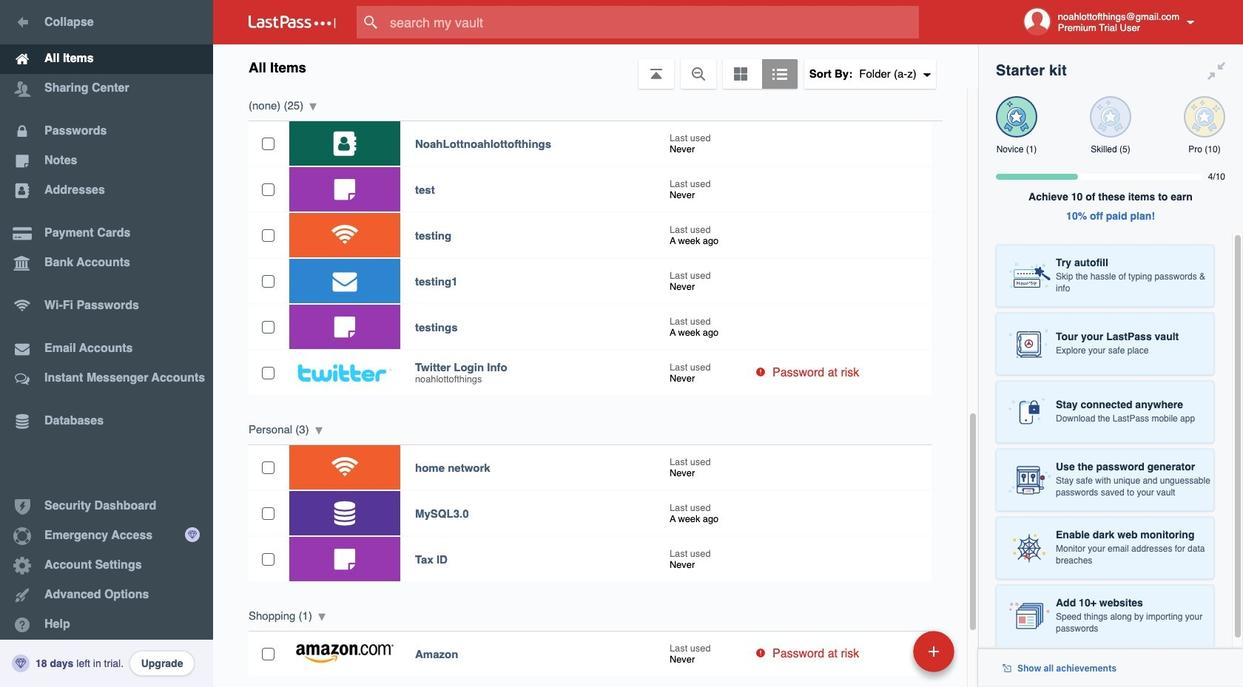 Task type: locate. For each thing, give the bounding box(es) containing it.
new item navigation
[[811, 627, 963, 687]]

main navigation navigation
[[0, 0, 213, 687]]

vault options navigation
[[213, 44, 978, 89]]

search my vault text field
[[357, 6, 948, 38]]



Task type: describe. For each thing, give the bounding box(es) containing it.
Search search field
[[357, 6, 948, 38]]

new item element
[[811, 630, 960, 673]]

lastpass image
[[249, 16, 336, 29]]



